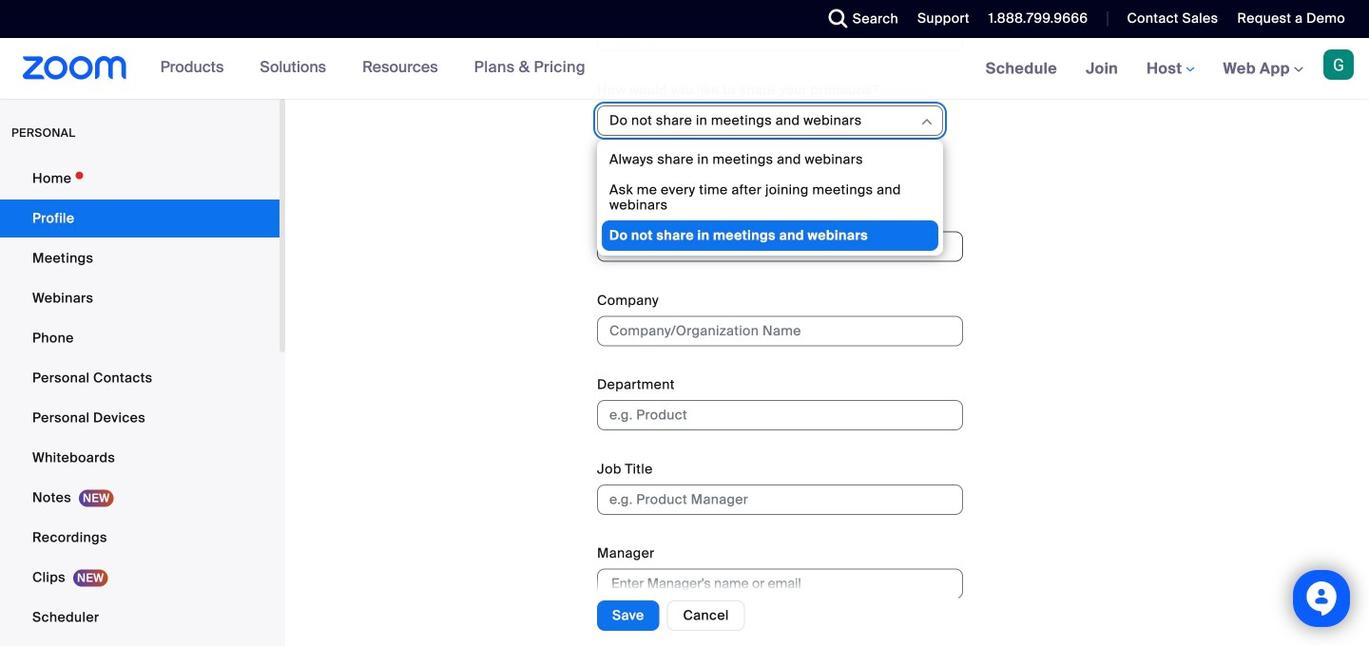 Task type: vqa. For each thing, say whether or not it's contained in the screenshot.
company/organization name text box
yes



Task type: locate. For each thing, give the bounding box(es) containing it.
profile picture image
[[1324, 49, 1355, 80]]

list box
[[602, 145, 939, 251]]

zoom logo image
[[23, 56, 127, 80]]

product information navigation
[[146, 38, 600, 99]]

banner
[[0, 38, 1370, 100]]

e.g. Product Manager text field
[[597, 485, 964, 515]]

e.g. Product text field
[[597, 401, 964, 431]]



Task type: describe. For each thing, give the bounding box(es) containing it.
e.g. San Jose text field
[[597, 232, 964, 262]]

Company/Organization Name text field
[[597, 316, 964, 347]]

Pronouns text field
[[597, 21, 964, 52]]

personal menu menu
[[0, 160, 280, 647]]

meetings navigation
[[972, 38, 1370, 100]]



